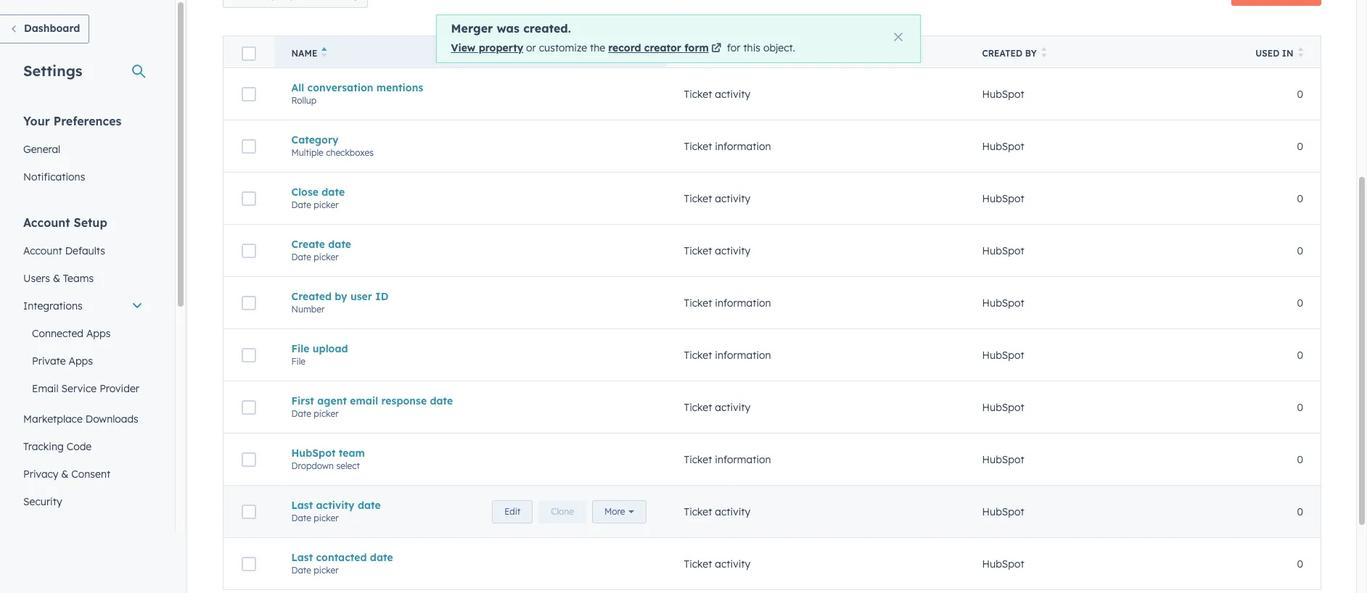 Task type: describe. For each thing, give the bounding box(es) containing it.
connected
[[32, 327, 83, 340]]

0 for hubspot team
[[1297, 453, 1303, 466]]

picker inside create date date picker
[[314, 251, 339, 262]]

agent
[[317, 394, 347, 407]]

service
[[61, 382, 97, 395]]

tracking
[[23, 440, 64, 454]]

5 ticket activity from the top
[[684, 505, 750, 518]]

users
[[23, 272, 50, 285]]

last contacted date button
[[291, 551, 649, 564]]

information for category
[[715, 140, 771, 153]]

marketplace downloads link
[[15, 406, 152, 433]]

press to sort. image for created by
[[1041, 47, 1046, 57]]

all conversation mentions rollup
[[291, 81, 423, 106]]

upload
[[313, 342, 348, 355]]

email service provider
[[32, 382, 139, 395]]

more
[[604, 506, 625, 517]]

edit button
[[492, 500, 533, 524]]

ticket information for category
[[684, 140, 771, 153]]

merger
[[451, 21, 493, 36]]

tracking code link
[[15, 433, 152, 461]]

date inside create date date picker
[[328, 238, 351, 251]]

created for created by
[[982, 48, 1022, 59]]

created.
[[523, 21, 571, 36]]

hubspot for created by user id
[[982, 296, 1024, 309]]

team
[[339, 447, 365, 460]]

connected apps
[[32, 327, 111, 340]]

settings
[[23, 62, 82, 80]]

provider
[[99, 382, 139, 395]]

first
[[291, 394, 314, 407]]

activity for last contacted date
[[715, 558, 750, 571]]

hubspot for file upload
[[982, 349, 1024, 362]]

edit
[[504, 506, 520, 517]]

in
[[1282, 48, 1293, 59]]

file upload file
[[291, 342, 348, 367]]

press to sort. element for created by
[[1041, 47, 1046, 59]]

created by
[[982, 48, 1037, 59]]

0 for file upload
[[1297, 349, 1303, 362]]

consent
[[71, 468, 110, 481]]

record creator form link
[[608, 41, 724, 56]]

account defaults
[[23, 245, 105, 258]]

security
[[23, 496, 62, 509]]

created by user id button
[[291, 290, 649, 303]]

your
[[23, 114, 50, 128]]

your preferences
[[23, 114, 121, 128]]

by for created by user id number
[[335, 290, 347, 303]]

response
[[381, 394, 427, 407]]

activity for close date
[[715, 192, 750, 205]]

account setup element
[[15, 215, 152, 516]]

conversation
[[307, 81, 373, 94]]

9 0 from the top
[[1297, 505, 1303, 518]]

the
[[590, 41, 605, 54]]

information for hubspot team
[[715, 453, 771, 466]]

2 link opens in a new window image from the top
[[711, 44, 721, 54]]

1 file from the top
[[291, 342, 309, 355]]

press to sort. element for used in
[[1298, 47, 1303, 59]]

view
[[451, 41, 476, 54]]

was
[[497, 21, 520, 36]]

private apps link
[[15, 348, 152, 375]]

date inside first agent email response date date picker
[[291, 408, 311, 419]]

information for file upload
[[715, 349, 771, 362]]

teams
[[63, 272, 94, 285]]

picker inside last contacted date date picker
[[314, 565, 339, 576]]

object.
[[763, 41, 795, 54]]

select
[[336, 460, 360, 471]]

category
[[291, 133, 339, 146]]

hubspot for first agent email response date
[[982, 401, 1024, 414]]

date inside create date date picker
[[291, 251, 311, 262]]

hubspot for hubspot team
[[982, 453, 1024, 466]]

create date button
[[291, 238, 649, 251]]

first agent email response date button
[[291, 394, 649, 407]]

press to sort. element for group
[[720, 47, 725, 59]]

this
[[743, 41, 760, 54]]

ticket for hubspot team
[[684, 453, 712, 466]]

contacted
[[316, 551, 367, 564]]

hubspot for close date
[[982, 192, 1024, 205]]

used
[[1256, 48, 1279, 59]]

activity for first agent email response date
[[715, 401, 750, 414]]

view property button
[[451, 41, 523, 54]]

security link
[[15, 488, 152, 516]]

marketplace downloads
[[23, 413, 138, 426]]

connected apps link
[[15, 320, 152, 348]]

defaults
[[65, 245, 105, 258]]

category button
[[291, 133, 649, 146]]

ascending sort. press to sort descending. image
[[322, 47, 327, 57]]

privacy
[[23, 468, 58, 481]]

apps for private apps
[[69, 355, 93, 368]]

account for account defaults
[[23, 245, 62, 258]]

account for account setup
[[23, 216, 70, 230]]

form
[[684, 41, 709, 54]]

merger was created. alert
[[436, 15, 920, 63]]

ticket for category
[[684, 140, 712, 153]]

last activity date button
[[291, 499, 480, 512]]

ticket activity for close date
[[684, 192, 750, 205]]

all conversation mentions button
[[291, 81, 649, 94]]

private
[[32, 355, 66, 368]]

hubspot for all conversation mentions
[[982, 87, 1024, 100]]

last activity date date picker
[[291, 499, 381, 524]]

press to sort. image
[[1298, 47, 1303, 57]]

0 for create date
[[1297, 244, 1303, 257]]

email service provider link
[[15, 375, 152, 403]]

create
[[291, 238, 325, 251]]

multiple
[[291, 147, 323, 158]]

ticket activity for create date
[[684, 244, 750, 257]]

ticket information for hubspot team
[[684, 453, 771, 466]]

information for created by user id
[[715, 296, 771, 309]]

hubspot for create date
[[982, 244, 1024, 257]]

created by user id number
[[291, 290, 388, 315]]

apps for connected apps
[[86, 327, 111, 340]]

hubspot team dropdown select
[[291, 447, 365, 471]]



Task type: vqa. For each thing, say whether or not it's contained in the screenshot.


Task type: locate. For each thing, give the bounding box(es) containing it.
4 0 from the top
[[1297, 244, 1303, 257]]

3 ticket activity from the top
[[684, 244, 750, 257]]

last down dropdown
[[291, 499, 313, 512]]

date right response
[[430, 394, 453, 407]]

2 0 from the top
[[1297, 140, 1303, 153]]

name button
[[274, 36, 666, 68]]

creator
[[644, 41, 681, 54]]

1 vertical spatial &
[[61, 468, 68, 481]]

1 horizontal spatial &
[[61, 468, 68, 481]]

date right contacted
[[370, 551, 393, 564]]

ticket for file upload
[[684, 349, 712, 362]]

4 ticket from the top
[[684, 244, 712, 257]]

press to sort. image
[[720, 47, 725, 57], [1041, 47, 1046, 57]]

ascending sort. press to sort descending. element
[[322, 47, 327, 59]]

email
[[32, 382, 58, 395]]

3 press to sort. element from the left
[[1298, 47, 1303, 59]]

9 ticket from the top
[[684, 505, 712, 518]]

checkboxes
[[326, 147, 374, 158]]

created by button
[[965, 36, 1234, 68]]

3 information from the top
[[715, 349, 771, 362]]

user
[[350, 290, 372, 303]]

by for created by
[[1025, 48, 1037, 59]]

ticket for last contacted date
[[684, 558, 712, 571]]

0 for first agent email response date
[[1297, 401, 1303, 414]]

group button
[[666, 36, 965, 68]]

link opens in a new window image
[[711, 42, 721, 56], [711, 44, 721, 54]]

0 for all conversation mentions
[[1297, 87, 1303, 100]]

1 horizontal spatial press to sort. element
[[1041, 47, 1046, 59]]

3 picker from the top
[[314, 408, 339, 419]]

& inside 'link'
[[53, 272, 60, 285]]

more button
[[592, 500, 646, 524]]

category multiple checkboxes
[[291, 133, 374, 158]]

ticket activity for all conversation mentions
[[684, 87, 750, 100]]

8 0 from the top
[[1297, 453, 1303, 466]]

account setup
[[23, 216, 107, 230]]

2 date from the top
[[291, 251, 311, 262]]

0 vertical spatial by
[[1025, 48, 1037, 59]]

by
[[1025, 48, 1037, 59], [335, 290, 347, 303]]

5 0 from the top
[[1297, 296, 1303, 309]]

press to sort. image inside group button
[[720, 47, 725, 57]]

record
[[608, 41, 641, 54]]

4 picker from the top
[[314, 513, 339, 524]]

dashboard link
[[0, 15, 89, 44]]

activity
[[715, 87, 750, 100], [715, 192, 750, 205], [715, 244, 750, 257], [715, 401, 750, 414], [316, 499, 355, 512], [715, 505, 750, 518], [715, 558, 750, 571]]

date inside last activity date date picker
[[291, 513, 311, 524]]

create date date picker
[[291, 238, 351, 262]]

7 ticket from the top
[[684, 401, 712, 414]]

date right create
[[328, 238, 351, 251]]

setup
[[74, 216, 107, 230]]

tracking code
[[23, 440, 92, 454]]

merger was created.
[[451, 21, 571, 36]]

or
[[526, 41, 536, 54]]

close image
[[894, 33, 902, 41]]

ticket activity for last contacted date
[[684, 558, 750, 571]]

2 press to sort. element from the left
[[1041, 47, 1046, 59]]

4 ticket activity from the top
[[684, 401, 750, 414]]

hubspot for category
[[982, 140, 1024, 153]]

press to sort. element right in
[[1298, 47, 1303, 59]]

hubspot team button
[[291, 447, 649, 460]]

date
[[291, 199, 311, 210], [291, 251, 311, 262], [291, 408, 311, 419], [291, 513, 311, 524], [291, 565, 311, 576]]

used in button
[[1234, 36, 1321, 68]]

date right the close
[[322, 185, 345, 198]]

hubspot for last contacted date
[[982, 558, 1024, 571]]

date inside close date date picker
[[291, 199, 311, 210]]

1 date from the top
[[291, 199, 311, 210]]

picker down the close
[[314, 199, 339, 210]]

0 for last contacted date
[[1297, 558, 1303, 571]]

users & teams link
[[15, 265, 152, 292]]

1 vertical spatial by
[[335, 290, 347, 303]]

hubspot
[[982, 87, 1024, 100], [982, 140, 1024, 153], [982, 192, 1024, 205], [982, 244, 1024, 257], [982, 296, 1024, 309], [982, 349, 1024, 362], [982, 401, 1024, 414], [291, 447, 336, 460], [982, 453, 1024, 466], [982, 505, 1024, 518], [982, 558, 1024, 571]]

ticket for first agent email response date
[[684, 401, 712, 414]]

last
[[291, 499, 313, 512], [291, 551, 313, 564]]

ticket for created by user id
[[684, 296, 712, 309]]

picker inside close date date picker
[[314, 199, 339, 210]]

date down last activity date date picker
[[291, 565, 311, 576]]

number
[[291, 304, 325, 315]]

activity for create date
[[715, 244, 750, 257]]

created for created by user id number
[[291, 290, 332, 303]]

ticket activity
[[684, 87, 750, 100], [684, 192, 750, 205], [684, 244, 750, 257], [684, 401, 750, 414], [684, 505, 750, 518], [684, 558, 750, 571]]

picker down create
[[314, 251, 339, 262]]

6 0 from the top
[[1297, 349, 1303, 362]]

date down dropdown
[[291, 513, 311, 524]]

0 horizontal spatial created
[[291, 290, 332, 303]]

account up "users"
[[23, 245, 62, 258]]

created inside created by user id number
[[291, 290, 332, 303]]

date down first
[[291, 408, 311, 419]]

10 ticket from the top
[[684, 558, 712, 571]]

& right privacy
[[61, 468, 68, 481]]

clone button
[[539, 500, 586, 524]]

press to sort. element left for
[[720, 47, 725, 59]]

id
[[375, 290, 388, 303]]

1 last from the top
[[291, 499, 313, 512]]

downloads
[[85, 413, 138, 426]]

3 ticket information from the top
[[684, 349, 771, 362]]

press to sort. element inside created by button
[[1041, 47, 1046, 59]]

0 vertical spatial file
[[291, 342, 309, 355]]

ticket information
[[684, 140, 771, 153], [684, 296, 771, 309], [684, 349, 771, 362], [684, 453, 771, 466]]

1 account from the top
[[23, 216, 70, 230]]

1 information from the top
[[715, 140, 771, 153]]

2 account from the top
[[23, 245, 62, 258]]

hubspot inside the hubspot team dropdown select
[[291, 447, 336, 460]]

0 horizontal spatial press to sort. image
[[720, 47, 725, 57]]

last inside last contacted date date picker
[[291, 551, 313, 564]]

0 horizontal spatial by
[[335, 290, 347, 303]]

picker inside first agent email response date date picker
[[314, 408, 339, 419]]

date down the close
[[291, 199, 311, 210]]

last left contacted
[[291, 551, 313, 564]]

mentions
[[376, 81, 423, 94]]

2 file from the top
[[291, 356, 306, 367]]

2 horizontal spatial press to sort. element
[[1298, 47, 1303, 59]]

for
[[727, 41, 740, 54]]

picker
[[314, 199, 339, 210], [314, 251, 339, 262], [314, 408, 339, 419], [314, 513, 339, 524], [314, 565, 339, 576]]

& for privacy
[[61, 468, 68, 481]]

last contacted date date picker
[[291, 551, 393, 576]]

ticket information for created by user id
[[684, 296, 771, 309]]

1 ticket activity from the top
[[684, 87, 750, 100]]

4 information from the top
[[715, 453, 771, 466]]

1 link opens in a new window image from the top
[[711, 42, 721, 56]]

0 vertical spatial account
[[23, 216, 70, 230]]

file
[[291, 342, 309, 355], [291, 356, 306, 367]]

press to sort. element right created by
[[1041, 47, 1046, 59]]

2 ticket from the top
[[684, 140, 712, 153]]

1 press to sort. element from the left
[[720, 47, 725, 59]]

2 picker from the top
[[314, 251, 339, 262]]

2 ticket activity from the top
[[684, 192, 750, 205]]

integrations button
[[15, 292, 152, 320]]

activity inside last activity date date picker
[[316, 499, 355, 512]]

1 vertical spatial apps
[[69, 355, 93, 368]]

2 ticket information from the top
[[684, 296, 771, 309]]

1 vertical spatial file
[[291, 356, 306, 367]]

date inside last activity date date picker
[[358, 499, 381, 512]]

apps
[[86, 327, 111, 340], [69, 355, 93, 368]]

& right "users"
[[53, 272, 60, 285]]

notifications
[[23, 171, 85, 184]]

press to sort. element
[[720, 47, 725, 59], [1041, 47, 1046, 59], [1298, 47, 1303, 59]]

0 for created by user id
[[1297, 296, 1303, 309]]

5 ticket from the top
[[684, 296, 712, 309]]

press to sort. image for group
[[720, 47, 725, 57]]

3 ticket from the top
[[684, 192, 712, 205]]

created inside button
[[982, 48, 1022, 59]]

0 vertical spatial &
[[53, 272, 60, 285]]

apps down integrations button
[[86, 327, 111, 340]]

dashboard
[[24, 22, 80, 35]]

integrations
[[23, 300, 83, 313]]

preferences
[[53, 114, 121, 128]]

private apps
[[32, 355, 93, 368]]

activity for all conversation mentions
[[715, 87, 750, 100]]

ticket for all conversation mentions
[[684, 87, 712, 100]]

press to sort. image left for
[[720, 47, 725, 57]]

used in
[[1256, 48, 1293, 59]]

1 ticket from the top
[[684, 87, 712, 100]]

1 horizontal spatial by
[[1025, 48, 1037, 59]]

date down select
[[358, 499, 381, 512]]

code
[[67, 440, 92, 454]]

press to sort. element inside group button
[[720, 47, 725, 59]]

file upload button
[[291, 342, 649, 355]]

press to sort. element inside used in button
[[1298, 47, 1303, 59]]

6 ticket from the top
[[684, 349, 712, 362]]

for this object.
[[724, 41, 795, 54]]

picker down contacted
[[314, 565, 339, 576]]

ticket information for file upload
[[684, 349, 771, 362]]

customize
[[539, 41, 587, 54]]

2 last from the top
[[291, 551, 313, 564]]

record creator form
[[608, 41, 709, 54]]

file left upload
[[291, 342, 309, 355]]

picker inside last activity date date picker
[[314, 513, 339, 524]]

notifications link
[[15, 163, 152, 191]]

1 0 from the top
[[1297, 87, 1303, 100]]

close date button
[[291, 185, 649, 198]]

3 date from the top
[[291, 408, 311, 419]]

1 horizontal spatial created
[[982, 48, 1022, 59]]

press to sort. image right created by
[[1041, 47, 1046, 57]]

0 vertical spatial apps
[[86, 327, 111, 340]]

file up first
[[291, 356, 306, 367]]

general
[[23, 143, 60, 156]]

last for last activity date
[[291, 499, 313, 512]]

0 horizontal spatial press to sort. element
[[720, 47, 725, 59]]

privacy & consent
[[23, 468, 110, 481]]

2 press to sort. image from the left
[[1041, 47, 1046, 57]]

0 vertical spatial last
[[291, 499, 313, 512]]

1 vertical spatial account
[[23, 245, 62, 258]]

close date date picker
[[291, 185, 345, 210]]

0 horizontal spatial &
[[53, 272, 60, 285]]

last inside last activity date date picker
[[291, 499, 313, 512]]

property
[[479, 41, 523, 54]]

5 date from the top
[[291, 565, 311, 576]]

created
[[982, 48, 1022, 59], [291, 290, 332, 303]]

10 0 from the top
[[1297, 558, 1303, 571]]

6 ticket activity from the top
[[684, 558, 750, 571]]

picker up contacted
[[314, 513, 339, 524]]

users & teams
[[23, 272, 94, 285]]

1 press to sort. image from the left
[[720, 47, 725, 57]]

date inside close date date picker
[[322, 185, 345, 198]]

email
[[350, 394, 378, 407]]

last for last contacted date
[[291, 551, 313, 564]]

by inside button
[[1025, 48, 1037, 59]]

Search search field
[[223, 0, 368, 8]]

0 vertical spatial created
[[982, 48, 1022, 59]]

press to sort. image inside created by button
[[1041, 47, 1046, 57]]

group
[[684, 48, 716, 59]]

privacy & consent link
[[15, 461, 152, 488]]

8 ticket from the top
[[684, 453, 712, 466]]

4 ticket information from the top
[[684, 453, 771, 466]]

0 for category
[[1297, 140, 1303, 153]]

2 information from the top
[[715, 296, 771, 309]]

account
[[23, 216, 70, 230], [23, 245, 62, 258]]

1 vertical spatial last
[[291, 551, 313, 564]]

ticket activity for first agent email response date
[[684, 401, 750, 414]]

ticket
[[684, 87, 712, 100], [684, 140, 712, 153], [684, 192, 712, 205], [684, 244, 712, 257], [684, 296, 712, 309], [684, 349, 712, 362], [684, 401, 712, 414], [684, 453, 712, 466], [684, 505, 712, 518], [684, 558, 712, 571]]

date down create
[[291, 251, 311, 262]]

general link
[[15, 136, 152, 163]]

all
[[291, 81, 304, 94]]

7 0 from the top
[[1297, 401, 1303, 414]]

5 picker from the top
[[314, 565, 339, 576]]

1 picker from the top
[[314, 199, 339, 210]]

close
[[291, 185, 319, 198]]

your preferences element
[[15, 113, 152, 191]]

1 vertical spatial created
[[291, 290, 332, 303]]

date inside last contacted date date picker
[[291, 565, 311, 576]]

0 for close date
[[1297, 192, 1303, 205]]

marketplace
[[23, 413, 83, 426]]

apps up service
[[69, 355, 93, 368]]

picker down agent
[[314, 408, 339, 419]]

ticket for create date
[[684, 244, 712, 257]]

by inside created by user id number
[[335, 290, 347, 303]]

4 date from the top
[[291, 513, 311, 524]]

ticket for close date
[[684, 192, 712, 205]]

1 ticket information from the top
[[684, 140, 771, 153]]

account up account defaults
[[23, 216, 70, 230]]

1 horizontal spatial press to sort. image
[[1041, 47, 1046, 57]]

date inside first agent email response date date picker
[[430, 394, 453, 407]]

3 0 from the top
[[1297, 192, 1303, 205]]

& for users
[[53, 272, 60, 285]]

date inside last contacted date date picker
[[370, 551, 393, 564]]



